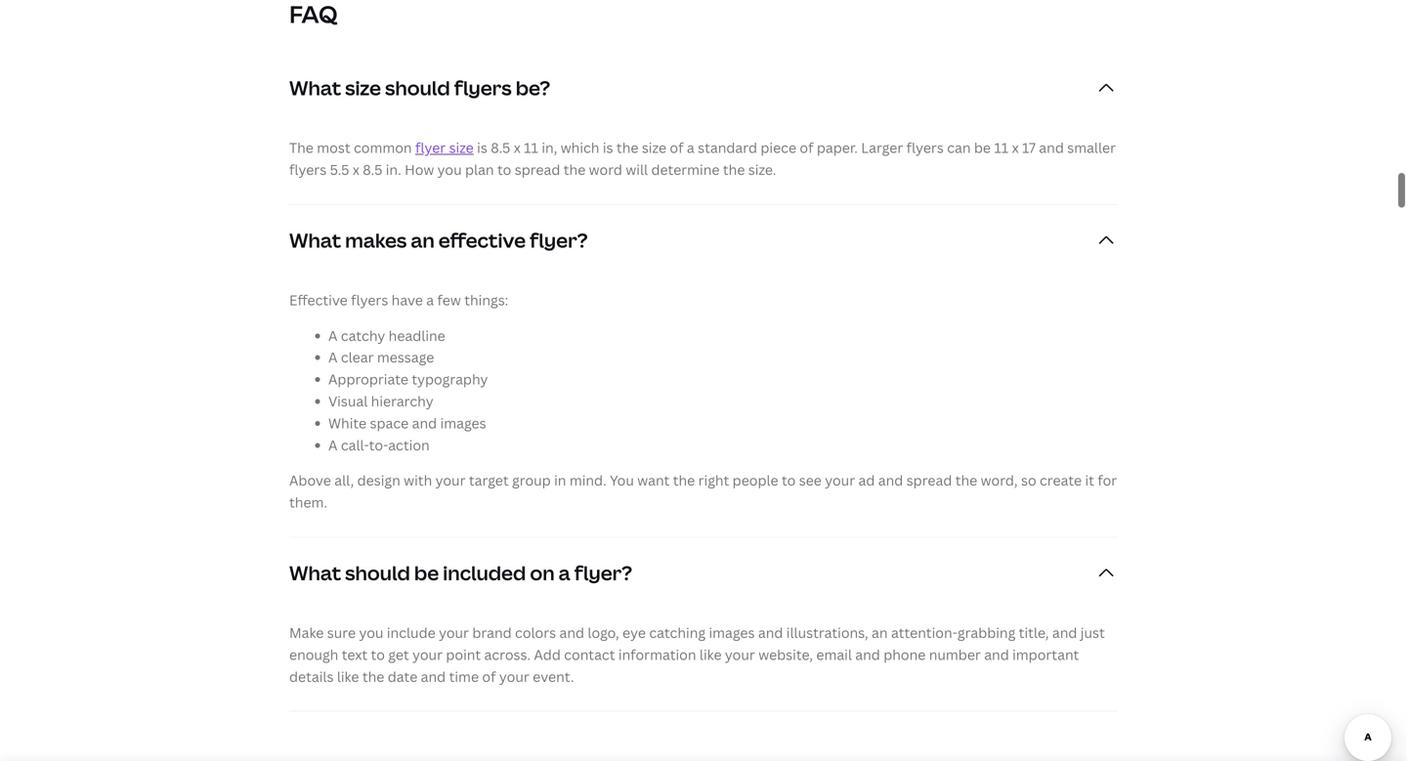 Task type: describe. For each thing, give the bounding box(es) containing it.
you inside 'is 8.5 x 11 in, which is the size of a standard piece of paper. larger flyers can be 11 x 17 and smaller flyers 5.5 x 8.5 in. how you plan to spread the word will determine the size.'
[[438, 160, 462, 179]]

word
[[589, 160, 623, 179]]

you
[[610, 471, 634, 490]]

what size should flyers be? button
[[289, 53, 1118, 123]]

the
[[289, 138, 314, 157]]

effective
[[289, 291, 348, 309]]

in.
[[386, 160, 401, 179]]

will
[[626, 160, 648, 179]]

makes
[[345, 227, 407, 254]]

and inside above all, design with your target group in mind. you want the right people to see your ad and spread the word, so create it for them.
[[878, 471, 903, 490]]

target
[[469, 471, 509, 490]]

and left time
[[421, 667, 446, 686]]

a inside 'is 8.5 x 11 in, which is the size of a standard piece of paper. larger flyers can be 11 x 17 and smaller flyers 5.5 x 8.5 in. how you plan to spread the word will determine the size.'
[[687, 138, 695, 157]]

be?
[[516, 74, 550, 101]]

message
[[377, 348, 434, 367]]

call-
[[341, 436, 369, 454]]

just
[[1081, 624, 1105, 642]]

size.
[[748, 160, 776, 179]]

of inside make sure you include your brand colors and logo, eye catching images and illustrations, an attention-grabbing title, and just enough text to get your point across. add contact information like your website, email and phone number and important details like the date and time of your event.
[[482, 667, 496, 686]]

brand
[[472, 624, 512, 642]]

can
[[947, 138, 971, 157]]

spread inside 'is 8.5 x 11 in, which is the size of a standard piece of paper. larger flyers can be 11 x 17 and smaller flyers 5.5 x 8.5 in. how you plan to spread the word will determine the size.'
[[515, 160, 560, 179]]

get
[[388, 646, 409, 664]]

them.
[[289, 493, 327, 512]]

enough
[[289, 646, 339, 664]]

on
[[530, 560, 555, 586]]

an inside make sure you include your brand colors and logo, eye catching images and illustrations, an attention-grabbing title, and just enough text to get your point across. add contact information like your website, email and phone number and important details like the date and time of your event.
[[872, 624, 888, 642]]

larger
[[861, 138, 903, 157]]

spread inside above all, design with your target group in mind. you want the right people to see your ad and spread the word, so create it for them.
[[907, 471, 952, 490]]

what size should flyers be?
[[289, 74, 550, 101]]

1 11 from the left
[[524, 138, 539, 157]]

event.
[[533, 667, 574, 686]]

and up website,
[[758, 624, 783, 642]]

few
[[437, 291, 461, 309]]

above all, design with your target group in mind. you want the right people to see your ad and spread the word, so create it for them.
[[289, 471, 1117, 512]]

make
[[289, 624, 324, 642]]

and down grabbing
[[984, 646, 1009, 664]]

have
[[392, 291, 423, 309]]

for
[[1098, 471, 1117, 490]]

smaller
[[1068, 138, 1116, 157]]

want
[[638, 471, 670, 490]]

and inside 'is 8.5 x 11 in, which is the size of a standard piece of paper. larger flyers can be 11 x 17 and smaller flyers 5.5 x 8.5 in. how you plan to spread the word will determine the size.'
[[1039, 138, 1064, 157]]

text
[[342, 646, 368, 664]]

0 horizontal spatial like
[[337, 667, 359, 686]]

group
[[512, 471, 551, 490]]

time
[[449, 667, 479, 686]]

1 horizontal spatial size
[[449, 138, 474, 157]]

to inside 'is 8.5 x 11 in, which is the size of a standard piece of paper. larger flyers can be 11 x 17 and smaller flyers 5.5 x 8.5 in. how you plan to spread the word will determine the size.'
[[497, 160, 512, 179]]

what for what should be included on a flyer?
[[289, 560, 341, 586]]

determine
[[651, 160, 720, 179]]

visual
[[328, 392, 368, 411]]

sure
[[327, 624, 356, 642]]

catching
[[649, 624, 706, 642]]

flyer
[[415, 138, 446, 157]]

the left right in the bottom of the page
[[673, 471, 695, 490]]

and inside a catchy headline a clear message appropriate typography visual hierarchy white space and images a call-to-action
[[412, 414, 437, 432]]

in
[[554, 471, 566, 490]]

word,
[[981, 471, 1018, 490]]

piece
[[761, 138, 797, 157]]

typography
[[412, 370, 488, 389]]

common
[[354, 138, 412, 157]]

create
[[1040, 471, 1082, 490]]

the most common flyer size
[[289, 138, 474, 157]]

across.
[[484, 646, 531, 664]]

what for what makes an effective flyer?
[[289, 227, 341, 254]]

important
[[1013, 646, 1079, 664]]

0 horizontal spatial a
[[426, 291, 434, 309]]

images inside a catchy headline a clear message appropriate typography visual hierarchy white space and images a call-to-action
[[440, 414, 486, 432]]

a catchy headline a clear message appropriate typography visual hierarchy white space and images a call-to-action
[[328, 326, 488, 454]]

phone
[[884, 646, 926, 664]]

be inside "dropdown button"
[[414, 560, 439, 586]]

white
[[328, 414, 367, 432]]

logo,
[[588, 624, 619, 642]]

email
[[817, 646, 852, 664]]

what makes an effective flyer? button
[[289, 205, 1118, 276]]

1 is from the left
[[477, 138, 488, 157]]

headline
[[389, 326, 445, 345]]

effective
[[439, 227, 526, 254]]

see
[[799, 471, 822, 490]]

1 a from the top
[[328, 326, 338, 345]]

illustrations,
[[787, 624, 869, 642]]

website,
[[759, 646, 813, 664]]

title,
[[1019, 624, 1049, 642]]

to-
[[369, 436, 388, 454]]

size inside dropdown button
[[345, 74, 381, 101]]

2 is from the left
[[603, 138, 613, 157]]

images inside make sure you include your brand colors and logo, eye catching images and illustrations, an attention-grabbing title, and just enough text to get your point across. add contact information like your website, email and phone number and important details like the date and time of your event.
[[709, 624, 755, 642]]

0 horizontal spatial x
[[353, 160, 360, 179]]

details
[[289, 667, 334, 686]]

5.5
[[330, 160, 349, 179]]

hierarchy
[[371, 392, 434, 411]]

the left word,
[[956, 471, 978, 490]]

1 horizontal spatial x
[[514, 138, 521, 157]]



Task type: vqa. For each thing, say whether or not it's contained in the screenshot.
Reports Link
no



Task type: locate. For each thing, give the bounding box(es) containing it.
paper.
[[817, 138, 858, 157]]

flyer? right effective
[[530, 227, 588, 254]]

what up make on the bottom of page
[[289, 560, 341, 586]]

design
[[357, 471, 401, 490]]

11 left in,
[[524, 138, 539, 157]]

most
[[317, 138, 351, 157]]

what up 'effective'
[[289, 227, 341, 254]]

to left see
[[782, 471, 796, 490]]

should up include
[[345, 560, 410, 586]]

and right the email
[[856, 646, 880, 664]]

your left ad
[[825, 471, 855, 490]]

of right time
[[482, 667, 496, 686]]

2 vertical spatial a
[[559, 560, 570, 586]]

images down typography
[[440, 414, 486, 432]]

x left 17
[[1012, 138, 1019, 157]]

is 8.5 x 11 in, which is the size of a standard piece of paper. larger flyers can be 11 x 17 and smaller flyers 5.5 x 8.5 in. how you plan to spread the word will determine the size.
[[289, 138, 1116, 179]]

your down across.
[[499, 667, 530, 686]]

you inside make sure you include your brand colors and logo, eye catching images and illustrations, an attention-grabbing title, and just enough text to get your point across. add contact information like your website, email and phone number and important details like the date and time of your event.
[[359, 624, 384, 642]]

1 vertical spatial a
[[426, 291, 434, 309]]

plan
[[465, 160, 494, 179]]

is
[[477, 138, 488, 157], [603, 138, 613, 157]]

what makes an effective flyer?
[[289, 227, 588, 254]]

and up action
[[412, 414, 437, 432]]

your right with
[[436, 471, 466, 490]]

1 horizontal spatial to
[[497, 160, 512, 179]]

2 horizontal spatial a
[[687, 138, 695, 157]]

spread down in,
[[515, 160, 560, 179]]

0 horizontal spatial be
[[414, 560, 439, 586]]

is up word
[[603, 138, 613, 157]]

1 vertical spatial to
[[782, 471, 796, 490]]

0 horizontal spatial size
[[345, 74, 381, 101]]

1 horizontal spatial you
[[438, 160, 462, 179]]

1 vertical spatial 8.5
[[363, 160, 383, 179]]

1 vertical spatial should
[[345, 560, 410, 586]]

add
[[534, 646, 561, 664]]

what inside dropdown button
[[289, 74, 341, 101]]

mind.
[[570, 471, 607, 490]]

action
[[388, 436, 430, 454]]

to inside make sure you include your brand colors and logo, eye catching images and illustrations, an attention-grabbing title, and just enough text to get your point across. add contact information like your website, email and phone number and important details like the date and time of your event.
[[371, 646, 385, 664]]

flyers
[[454, 74, 512, 101], [907, 138, 944, 157], [289, 160, 327, 179], [351, 291, 388, 309]]

2 11 from the left
[[994, 138, 1009, 157]]

like
[[700, 646, 722, 664], [337, 667, 359, 686]]

catchy
[[341, 326, 385, 345]]

an up phone
[[872, 624, 888, 642]]

number
[[929, 646, 981, 664]]

contact
[[564, 646, 615, 664]]

0 vertical spatial images
[[440, 414, 486, 432]]

3 a from the top
[[328, 436, 338, 454]]

1 vertical spatial a
[[328, 348, 338, 367]]

1 horizontal spatial be
[[974, 138, 991, 157]]

with
[[404, 471, 432, 490]]

0 vertical spatial like
[[700, 646, 722, 664]]

11 left 17
[[994, 138, 1009, 157]]

you up "text"
[[359, 624, 384, 642]]

what inside what should be included on a flyer? "dropdown button"
[[289, 560, 341, 586]]

2 what from the top
[[289, 227, 341, 254]]

in,
[[542, 138, 557, 157]]

it
[[1085, 471, 1095, 490]]

size up the 'plan'
[[449, 138, 474, 157]]

to left get
[[371, 646, 385, 664]]

of up determine
[[670, 138, 684, 157]]

1 horizontal spatial a
[[559, 560, 570, 586]]

x
[[514, 138, 521, 157], [1012, 138, 1019, 157], [353, 160, 360, 179]]

flyers down the the
[[289, 160, 327, 179]]

and up contact
[[560, 624, 585, 642]]

an inside dropdown button
[[411, 227, 435, 254]]

1 horizontal spatial spread
[[907, 471, 952, 490]]

so
[[1021, 471, 1037, 490]]

1 vertical spatial what
[[289, 227, 341, 254]]

1 horizontal spatial images
[[709, 624, 755, 642]]

0 horizontal spatial images
[[440, 414, 486, 432]]

8.5 left in.
[[363, 160, 383, 179]]

size up the most common flyer size
[[345, 74, 381, 101]]

flyer size link
[[415, 138, 474, 157]]

flyer? inside dropdown button
[[530, 227, 588, 254]]

should up flyer at the left
[[385, 74, 450, 101]]

attention-
[[891, 624, 958, 642]]

your down include
[[413, 646, 443, 664]]

a left few
[[426, 291, 434, 309]]

8.5
[[491, 138, 511, 157], [363, 160, 383, 179]]

what should be included on a flyer? button
[[289, 538, 1118, 608]]

what should be included on a flyer?
[[289, 560, 632, 586]]

information
[[619, 646, 696, 664]]

your up "point"
[[439, 624, 469, 642]]

2 horizontal spatial of
[[800, 138, 814, 157]]

all,
[[335, 471, 354, 490]]

which
[[561, 138, 600, 157]]

spread right ad
[[907, 471, 952, 490]]

1 horizontal spatial is
[[603, 138, 613, 157]]

1 vertical spatial spread
[[907, 471, 952, 490]]

0 horizontal spatial is
[[477, 138, 488, 157]]

to inside above all, design with your target group in mind. you want the right people to see your ad and spread the word, so create it for them.
[[782, 471, 796, 490]]

1 horizontal spatial an
[[872, 624, 888, 642]]

0 vertical spatial a
[[687, 138, 695, 157]]

images right the catching
[[709, 624, 755, 642]]

0 vertical spatial should
[[385, 74, 450, 101]]

flyers up catchy
[[351, 291, 388, 309]]

of
[[670, 138, 684, 157], [800, 138, 814, 157], [482, 667, 496, 686]]

include
[[387, 624, 436, 642]]

like down "text"
[[337, 667, 359, 686]]

0 vertical spatial a
[[328, 326, 338, 345]]

2 horizontal spatial x
[[1012, 138, 1019, 157]]

appropriate
[[328, 370, 409, 389]]

what for what size should flyers be?
[[289, 74, 341, 101]]

0 horizontal spatial spread
[[515, 160, 560, 179]]

right
[[698, 471, 729, 490]]

eye
[[623, 624, 646, 642]]

a
[[687, 138, 695, 157], [426, 291, 434, 309], [559, 560, 570, 586]]

ad
[[859, 471, 875, 490]]

x left in,
[[514, 138, 521, 157]]

to
[[497, 160, 512, 179], [782, 471, 796, 490], [371, 646, 385, 664]]

0 vertical spatial to
[[497, 160, 512, 179]]

effective flyers have a few things:
[[289, 291, 509, 309]]

a left clear
[[328, 348, 338, 367]]

1 vertical spatial you
[[359, 624, 384, 642]]

should inside "dropdown button"
[[345, 560, 410, 586]]

flyer? inside "dropdown button"
[[574, 560, 632, 586]]

the down standard
[[723, 160, 745, 179]]

0 horizontal spatial 8.5
[[363, 160, 383, 179]]

a left call-
[[328, 436, 338, 454]]

and left just
[[1053, 624, 1078, 642]]

0 vertical spatial what
[[289, 74, 341, 101]]

images
[[440, 414, 486, 432], [709, 624, 755, 642]]

grabbing
[[958, 624, 1016, 642]]

space
[[370, 414, 409, 432]]

the
[[617, 138, 639, 157], [564, 160, 586, 179], [723, 160, 745, 179], [673, 471, 695, 490], [956, 471, 978, 490], [362, 667, 384, 686]]

date
[[388, 667, 418, 686]]

and
[[1039, 138, 1064, 157], [412, 414, 437, 432], [878, 471, 903, 490], [560, 624, 585, 642], [758, 624, 783, 642], [1053, 624, 1078, 642], [856, 646, 880, 664], [984, 646, 1009, 664], [421, 667, 446, 686]]

to right the 'plan'
[[497, 160, 512, 179]]

people
[[733, 471, 779, 490]]

a right on
[[559, 560, 570, 586]]

1 horizontal spatial of
[[670, 138, 684, 157]]

standard
[[698, 138, 758, 157]]

be right the can
[[974, 138, 991, 157]]

17
[[1022, 138, 1036, 157]]

included
[[443, 560, 526, 586]]

the up will
[[617, 138, 639, 157]]

point
[[446, 646, 481, 664]]

like down the catching
[[700, 646, 722, 664]]

your
[[436, 471, 466, 490], [825, 471, 855, 490], [439, 624, 469, 642], [413, 646, 443, 664], [725, 646, 755, 664], [499, 667, 530, 686]]

1 vertical spatial be
[[414, 560, 439, 586]]

an
[[411, 227, 435, 254], [872, 624, 888, 642]]

0 vertical spatial be
[[974, 138, 991, 157]]

be left included
[[414, 560, 439, 586]]

flyers left be?
[[454, 74, 512, 101]]

an right makes
[[411, 227, 435, 254]]

should inside dropdown button
[[385, 74, 450, 101]]

0 horizontal spatial an
[[411, 227, 435, 254]]

8.5 up the 'plan'
[[491, 138, 511, 157]]

0 horizontal spatial you
[[359, 624, 384, 642]]

1 horizontal spatial 8.5
[[491, 138, 511, 157]]

of right piece
[[800, 138, 814, 157]]

2 vertical spatial to
[[371, 646, 385, 664]]

make sure you include your brand colors and logo, eye catching images and illustrations, an attention-grabbing title, and just enough text to get your point across. add contact information like your website, email and phone number and important details like the date and time of your event.
[[289, 624, 1105, 686]]

0 vertical spatial you
[[438, 160, 462, 179]]

the down "text"
[[362, 667, 384, 686]]

flyer? up logo,
[[574, 560, 632, 586]]

and right ad
[[878, 471, 903, 490]]

0 horizontal spatial 11
[[524, 138, 539, 157]]

you down the flyer size link
[[438, 160, 462, 179]]

0 vertical spatial 8.5
[[491, 138, 511, 157]]

0 vertical spatial spread
[[515, 160, 560, 179]]

what
[[289, 74, 341, 101], [289, 227, 341, 254], [289, 560, 341, 586]]

1 horizontal spatial 11
[[994, 138, 1009, 157]]

size
[[345, 74, 381, 101], [449, 138, 474, 157], [642, 138, 667, 157]]

a up determine
[[687, 138, 695, 157]]

a inside "dropdown button"
[[559, 560, 570, 586]]

and right 17
[[1039, 138, 1064, 157]]

1 what from the top
[[289, 74, 341, 101]]

0 vertical spatial an
[[411, 227, 435, 254]]

what inside what makes an effective flyer? dropdown button
[[289, 227, 341, 254]]

2 vertical spatial a
[[328, 436, 338, 454]]

flyers left the can
[[907, 138, 944, 157]]

things:
[[464, 291, 509, 309]]

1 vertical spatial flyer?
[[574, 560, 632, 586]]

2 vertical spatial what
[[289, 560, 341, 586]]

colors
[[515, 624, 556, 642]]

your left website,
[[725, 646, 755, 664]]

what up the the
[[289, 74, 341, 101]]

1 vertical spatial images
[[709, 624, 755, 642]]

how
[[405, 160, 434, 179]]

above
[[289, 471, 331, 490]]

flyer?
[[530, 227, 588, 254], [574, 560, 632, 586]]

2 horizontal spatial size
[[642, 138, 667, 157]]

1 horizontal spatial like
[[700, 646, 722, 664]]

1 vertical spatial an
[[872, 624, 888, 642]]

11
[[524, 138, 539, 157], [994, 138, 1009, 157]]

size up will
[[642, 138, 667, 157]]

the down the which at top
[[564, 160, 586, 179]]

be inside 'is 8.5 x 11 in, which is the size of a standard piece of paper. larger flyers can be 11 x 17 and smaller flyers 5.5 x 8.5 in. how you plan to spread the word will determine the size.'
[[974, 138, 991, 157]]

0 vertical spatial flyer?
[[530, 227, 588, 254]]

a
[[328, 326, 338, 345], [328, 348, 338, 367], [328, 436, 338, 454]]

a left catchy
[[328, 326, 338, 345]]

2 a from the top
[[328, 348, 338, 367]]

size inside 'is 8.5 x 11 in, which is the size of a standard piece of paper. larger flyers can be 11 x 17 and smaller flyers 5.5 x 8.5 in. how you plan to spread the word will determine the size.'
[[642, 138, 667, 157]]

0 horizontal spatial of
[[482, 667, 496, 686]]

2 horizontal spatial to
[[782, 471, 796, 490]]

0 horizontal spatial to
[[371, 646, 385, 664]]

the inside make sure you include your brand colors and logo, eye catching images and illustrations, an attention-grabbing title, and just enough text to get your point across. add contact information like your website, email and phone number and important details like the date and time of your event.
[[362, 667, 384, 686]]

1 vertical spatial like
[[337, 667, 359, 686]]

3 what from the top
[[289, 560, 341, 586]]

is up the 'plan'
[[477, 138, 488, 157]]

flyers inside dropdown button
[[454, 74, 512, 101]]

x right the 5.5
[[353, 160, 360, 179]]



